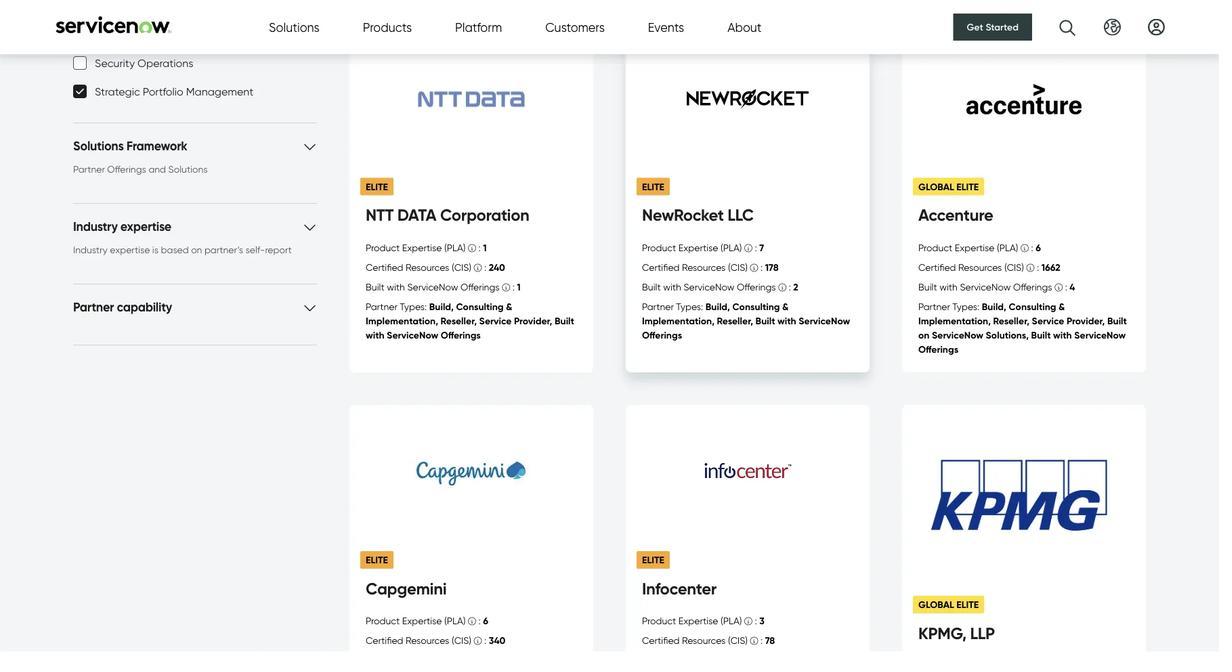 Task type: describe. For each thing, give the bounding box(es) containing it.
products button
[[363, 18, 412, 36]]

servicenow image
[[54, 16, 173, 34]]

get started
[[967, 21, 1019, 33]]

customers
[[546, 20, 605, 35]]

products
[[363, 20, 412, 35]]

solutions
[[269, 20, 320, 35]]

get
[[967, 21, 984, 33]]

customers button
[[546, 18, 605, 36]]

get started link
[[954, 14, 1033, 41]]



Task type: locate. For each thing, give the bounding box(es) containing it.
platform button
[[455, 18, 502, 36]]

go to servicenow account image
[[1149, 19, 1166, 36]]

platform
[[455, 20, 502, 35]]

about
[[728, 20, 762, 35]]

events
[[648, 20, 685, 35]]

events button
[[648, 18, 685, 36]]

started
[[986, 21, 1019, 33]]

about button
[[728, 18, 762, 36]]

solutions button
[[269, 18, 320, 36]]



Task type: vqa. For each thing, say whether or not it's contained in the screenshot.
the bottommost transformation
no



